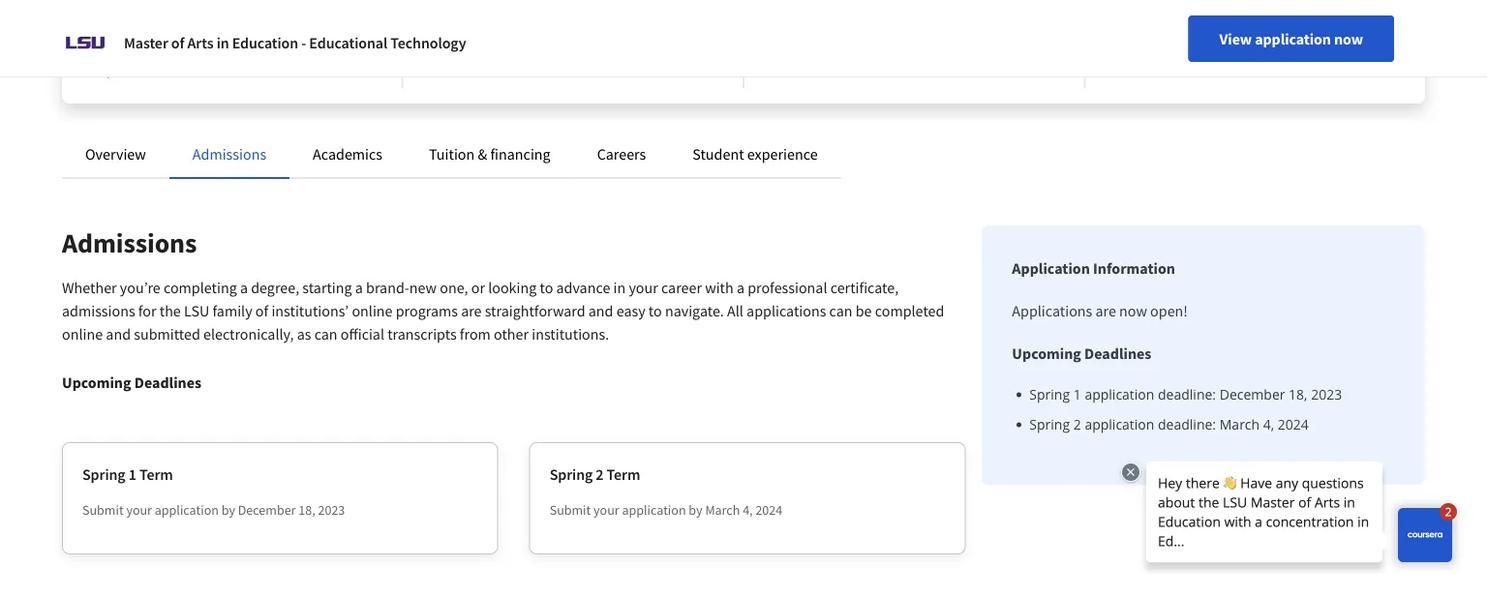 Task type: vqa. For each thing, say whether or not it's contained in the screenshot.
the bottom 1
yes



Task type: describe. For each thing, give the bounding box(es) containing it.
application inside view application now button
[[1256, 29, 1332, 48]]

master of arts in education - educational technology
[[124, 33, 467, 52]]

all
[[728, 301, 744, 321]]

by inside ranked top 100 for best online master's in education for veterans by
[[223, 43, 237, 60]]

official
[[341, 325, 385, 344]]

lsu
[[184, 301, 210, 321]]

in inside ranked top 100 for best online master's in education for veterans by
[[321, 23, 331, 41]]

2 vertical spatial can
[[314, 325, 338, 344]]

0 horizontal spatial of
[[171, 33, 184, 52]]

1 for term
[[129, 465, 136, 484]]

financing
[[491, 144, 551, 164]]

completing
[[164, 278, 237, 297]]

100
[[162, 23, 183, 41]]

educational
[[309, 33, 388, 52]]

by for spring 2 term
[[689, 502, 703, 519]]

now for are
[[1120, 301, 1148, 321]]

admissions
[[62, 301, 135, 321]]

degree,
[[251, 278, 300, 297]]

1 horizontal spatial education
[[232, 33, 298, 52]]

degree
[[662, 0, 701, 14]]

0 vertical spatial admissions
[[193, 144, 266, 164]]

louisiana state university logo image
[[62, 19, 108, 66]]

best
[[204, 23, 229, 41]]

careers link
[[597, 144, 646, 164]]

lecture videos, hands-on projects, and connection with instructors and peers
[[1117, 0, 1336, 33]]

in right arts
[[217, 33, 229, 52]]

overview
[[85, 144, 146, 164]]

the
[[160, 301, 181, 321]]

ranked
[[93, 23, 136, 41]]

2023 for spring 1 application deadline: december 18, 2023
[[1312, 386, 1343, 404]]

you're
[[120, 278, 161, 297]]

upcoming for admissions
[[62, 373, 131, 392]]

professionals,
[[557, 0, 636, 14]]

be inside the whether you're completing a degree, starting a brand-new one, or looking to advance in your career with a professional certificate, admissions for the lsu family of institutions' online programs are straightforward and easy to navigate. all applications can be completed online and submitted electronically, as can official transcripts from other institutions.
[[856, 301, 872, 321]]

list containing spring 1 application deadline: december 18, 2023
[[1020, 385, 1343, 435]]

completed
[[875, 301, 945, 321]]

for inside designed for working professionals, this degree can be earned in as little as 15 months and help advance your career
[[490, 0, 506, 14]]

applications
[[1013, 301, 1093, 321]]

technology
[[391, 33, 467, 52]]

navigate.
[[665, 301, 724, 321]]

view application now
[[1220, 29, 1364, 48]]

u.s. news & world report
[[93, 43, 343, 79]]

online
[[231, 23, 269, 41]]

tuition & financing link
[[429, 144, 551, 164]]

view application now button
[[1189, 15, 1395, 62]]

submitted
[[134, 325, 200, 344]]

whether you're completing a degree, starting a brand-new one, or looking to advance in your career with a professional certificate, admissions for the lsu family of institutions' online programs are straightforward and easy to navigate. all applications can be completed online and submitted electronically, as can official transcripts from other institutions.
[[62, 278, 945, 344]]

december for by
[[238, 502, 296, 519]]

little
[[546, 15, 571, 33]]

admissions link
[[193, 144, 266, 164]]

working
[[508, 0, 554, 14]]

professional
[[748, 278, 828, 297]]

for inside the whether you're completing a degree, starting a brand-new one, or looking to advance in your career with a professional certificate, admissions for the lsu family of institutions' online programs are straightforward and easy to navigate. all applications can be completed online and submitted electronically, as can official transcripts from other institutions.
[[138, 301, 157, 321]]

2 a from the left
[[355, 278, 363, 297]]

one,
[[440, 278, 468, 297]]

ranked top 100 for best online master's in education for veterans by
[[93, 23, 331, 60]]

deadlines for admissions
[[134, 373, 202, 392]]

1 vertical spatial can
[[830, 301, 853, 321]]

family
[[213, 301, 253, 321]]

2024 for spring 2 term
[[756, 502, 783, 519]]

15
[[589, 15, 603, 33]]

for up veterans
[[185, 23, 201, 41]]

peers
[[1300, 15, 1331, 33]]

applications
[[747, 301, 827, 321]]

2024 for spring 1 application deadline: december 18, 2023
[[1279, 416, 1310, 434]]

be inside designed for working professionals, this degree can be earned in as little as 15 months and help advance your career
[[457, 15, 472, 33]]

or
[[472, 278, 485, 297]]

your inside designed for working professionals, this degree can be earned in as little as 15 months and help advance your career
[[484, 35, 510, 52]]

arts
[[187, 33, 214, 52]]

and up peers at the top of the page
[[1314, 0, 1336, 14]]

master's
[[271, 23, 318, 41]]

1 horizontal spatial &
[[478, 144, 487, 164]]

other
[[494, 325, 529, 344]]

now for application
[[1335, 29, 1364, 48]]

designed for working professionals, this degree can be earned in as little as 15 months and help advance your career
[[434, 0, 702, 52]]

overview link
[[85, 144, 146, 164]]

open!
[[1151, 301, 1189, 321]]

2 are from the left
[[1096, 301, 1117, 321]]

1 vertical spatial online
[[62, 325, 103, 344]]

& inside u.s. news & world report
[[299, 43, 307, 60]]

brand-
[[366, 278, 410, 297]]

submit for spring 2 term
[[550, 502, 591, 519]]

view
[[1220, 29, 1253, 48]]

master
[[124, 33, 168, 52]]

earned
[[474, 15, 514, 33]]

tuition
[[429, 144, 475, 164]]

news
[[265, 43, 296, 60]]

deadline: for march
[[1159, 416, 1217, 434]]

with inside lecture videos, hands-on projects, and connection with instructors and peers
[[1184, 15, 1209, 33]]

2 for application
[[1074, 416, 1082, 434]]

academics
[[313, 144, 383, 164]]

are inside the whether you're completing a degree, starting a brand-new one, or looking to advance in your career with a professional certificate, admissions for the lsu family of institutions' online programs are straightforward and easy to navigate. all applications can be completed online and submitted electronically, as can official transcripts from other institutions.
[[461, 301, 482, 321]]

electronically,
[[203, 325, 294, 344]]

your inside the whether you're completing a degree, starting a brand-new one, or looking to advance in your career with a professional certificate, admissions for the lsu family of institutions' online programs are straightforward and easy to navigate. all applications can be completed online and submitted electronically, as can official transcripts from other institutions.
[[629, 278, 659, 297]]

whether
[[62, 278, 117, 297]]

deadlines for application information
[[1085, 344, 1152, 363]]

18, for spring 1 application deadline: december 18, 2023
[[1289, 386, 1308, 404]]

1 horizontal spatial to
[[649, 301, 662, 321]]

career inside designed for working professionals, this degree can be earned in as little as 15 months and help advance your career
[[513, 35, 549, 52]]

tuition & financing
[[429, 144, 551, 164]]

institutions.
[[532, 325, 610, 344]]

student
[[693, 144, 745, 164]]

advance inside the whether you're completing a degree, starting a brand-new one, or looking to advance in your career with a professional certificate, admissions for the lsu family of institutions' online programs are straightforward and easy to navigate. all applications can be completed online and submitted electronically, as can official transcripts from other institutions.
[[557, 278, 611, 297]]

spring 1 application deadline: december 18, 2023
[[1030, 386, 1343, 404]]

spring 1 term
[[82, 465, 173, 484]]

spring for spring 1 term
[[82, 465, 126, 484]]

straightforward
[[485, 301, 586, 321]]

1 horizontal spatial as
[[530, 15, 543, 33]]

transcripts
[[388, 325, 457, 344]]

4, for spring 1 application deadline: december 18, 2023
[[1264, 416, 1275, 434]]

in inside the whether you're completing a degree, starting a brand-new one, or looking to advance in your career with a professional certificate, admissions for the lsu family of institutions' online programs are straightforward and easy to navigate. all applications can be completed online and submitted electronically, as can official transcripts from other institutions.
[[614, 278, 626, 297]]



Task type: locate. For each thing, give the bounding box(es) containing it.
with down videos,
[[1184, 15, 1209, 33]]

institutions'
[[272, 301, 349, 321]]

deadline: inside list item
[[1159, 416, 1217, 434]]

0 vertical spatial to
[[540, 278, 553, 297]]

1 horizontal spatial of
[[256, 301, 269, 321]]

1 vertical spatial of
[[256, 301, 269, 321]]

submit down the spring 1 term
[[82, 502, 124, 519]]

hands-
[[1206, 0, 1245, 14]]

application up spring 2 application deadline: march 4, 2024
[[1085, 386, 1155, 404]]

18, inside list item
[[1289, 386, 1308, 404]]

deadline: inside list item
[[1159, 386, 1217, 404]]

list
[[1020, 385, 1343, 435]]

0 horizontal spatial 2023
[[318, 502, 345, 519]]

for up earned
[[490, 0, 506, 14]]

now left open!
[[1120, 301, 1148, 321]]

0 vertical spatial of
[[171, 33, 184, 52]]

for down 100
[[153, 43, 169, 60]]

deadlines
[[1085, 344, 1152, 363], [134, 373, 202, 392]]

1
[[1074, 386, 1082, 404], [129, 465, 136, 484]]

admissions down u.s. news & world report
[[193, 144, 266, 164]]

0 horizontal spatial upcoming deadlines
[[62, 373, 202, 392]]

designed
[[434, 0, 487, 14]]

for left the
[[138, 301, 157, 321]]

upcoming down applications
[[1013, 344, 1082, 363]]

in down working
[[517, 15, 528, 33]]

u.s.
[[240, 43, 262, 60]]

2 term from the left
[[607, 465, 641, 484]]

videos,
[[1163, 0, 1203, 14]]

experience
[[748, 144, 818, 164]]

0 horizontal spatial online
[[62, 325, 103, 344]]

march
[[1220, 416, 1260, 434], [706, 502, 740, 519]]

upcoming deadlines down applications are now open! on the right of the page
[[1013, 344, 1152, 363]]

can
[[434, 15, 455, 33], [830, 301, 853, 321], [314, 325, 338, 344]]

a up all
[[737, 278, 745, 297]]

december for deadline:
[[1220, 386, 1286, 404]]

in inside designed for working professionals, this degree can be earned in as little as 15 months and help advance your career
[[517, 15, 528, 33]]

1 horizontal spatial with
[[1184, 15, 1209, 33]]

for
[[490, 0, 506, 14], [185, 23, 201, 41], [153, 43, 169, 60], [138, 301, 157, 321]]

application down spring 1 application deadline: december 18, 2023
[[1085, 416, 1155, 434]]

1 vertical spatial december
[[238, 502, 296, 519]]

0 vertical spatial deadlines
[[1085, 344, 1152, 363]]

march inside list item
[[1220, 416, 1260, 434]]

term for spring 2 term
[[607, 465, 641, 484]]

1 term from the left
[[139, 465, 173, 484]]

2024 inside list item
[[1279, 416, 1310, 434]]

as down institutions'
[[297, 325, 311, 344]]

1 vertical spatial now
[[1120, 301, 1148, 321]]

your up "easy"
[[629, 278, 659, 297]]

submit your application by december 18, 2023
[[82, 502, 345, 519]]

1 horizontal spatial upcoming
[[1013, 344, 1082, 363]]

upcoming deadlines
[[1013, 344, 1152, 363], [62, 373, 202, 392]]

on
[[1245, 0, 1260, 14]]

1 horizontal spatial advance
[[557, 278, 611, 297]]

of down degree,
[[256, 301, 269, 321]]

your down the spring 1 term
[[126, 502, 152, 519]]

2 horizontal spatial can
[[830, 301, 853, 321]]

1 horizontal spatial upcoming deadlines
[[1013, 344, 1152, 363]]

0 horizontal spatial 2
[[596, 465, 604, 484]]

0 horizontal spatial be
[[457, 15, 472, 33]]

0 vertical spatial with
[[1184, 15, 1209, 33]]

december
[[1220, 386, 1286, 404], [238, 502, 296, 519]]

deadline:
[[1159, 386, 1217, 404], [1159, 416, 1217, 434]]

0 vertical spatial 1
[[1074, 386, 1082, 404]]

upcoming deadlines for application information
[[1013, 344, 1152, 363]]

0 horizontal spatial deadlines
[[134, 373, 202, 392]]

application down projects,
[[1256, 29, 1332, 48]]

top
[[138, 23, 160, 41]]

1 are from the left
[[461, 301, 482, 321]]

starting
[[303, 278, 352, 297]]

1 vertical spatial 2
[[596, 465, 604, 484]]

education
[[232, 33, 298, 52], [93, 43, 150, 60]]

a up family
[[240, 278, 248, 297]]

0 horizontal spatial 4,
[[743, 502, 753, 519]]

1 horizontal spatial submit
[[550, 502, 591, 519]]

certificate,
[[831, 278, 899, 297]]

career inside the whether you're completing a degree, starting a brand-new one, or looking to advance in your career with a professional certificate, admissions for the lsu family of institutions' online programs are straightforward and easy to navigate. all applications can be completed online and submitted electronically, as can official transcripts from other institutions.
[[662, 278, 702, 297]]

from
[[460, 325, 491, 344]]

1 horizontal spatial december
[[1220, 386, 1286, 404]]

be down certificate, on the right
[[856, 301, 872, 321]]

looking
[[488, 278, 537, 297]]

0 horizontal spatial december
[[238, 502, 296, 519]]

spring inside list item
[[1030, 416, 1071, 434]]

0 vertical spatial 2024
[[1279, 416, 1310, 434]]

1 vertical spatial admissions
[[62, 226, 197, 260]]

1 vertical spatial deadlines
[[134, 373, 202, 392]]

1 vertical spatial deadline:
[[1159, 416, 1217, 434]]

1 deadline: from the top
[[1159, 386, 1217, 404]]

spring 2 term
[[550, 465, 641, 484]]

1 horizontal spatial be
[[856, 301, 872, 321]]

term for spring 1 term
[[139, 465, 173, 484]]

1 vertical spatial with
[[705, 278, 734, 297]]

submit
[[82, 502, 124, 519], [550, 502, 591, 519]]

0 vertical spatial december
[[1220, 386, 1286, 404]]

1 vertical spatial to
[[649, 301, 662, 321]]

1 vertical spatial be
[[856, 301, 872, 321]]

academics link
[[313, 144, 383, 164]]

and down this
[[652, 15, 674, 33]]

easy
[[617, 301, 646, 321]]

2023 for submit your application by december 18, 2023
[[318, 502, 345, 519]]

application
[[1013, 259, 1091, 278]]

can down certificate, on the right
[[830, 301, 853, 321]]

4, for spring 2 term
[[743, 502, 753, 519]]

advance up institutions.
[[557, 278, 611, 297]]

application down the spring 1 term
[[155, 502, 219, 519]]

advance
[[434, 35, 482, 52], [557, 278, 611, 297]]

new
[[410, 278, 437, 297]]

application for spring 1 application deadline: december 18, 2023
[[1085, 416, 1155, 434]]

1 horizontal spatial march
[[1220, 416, 1260, 434]]

of left arts
[[171, 33, 184, 52]]

and down projects,
[[1275, 15, 1297, 33]]

1 vertical spatial 18,
[[299, 502, 315, 519]]

18, for submit your application by december 18, 2023
[[299, 502, 315, 519]]

with up all
[[705, 278, 734, 297]]

0 horizontal spatial march
[[706, 502, 740, 519]]

1 vertical spatial 2023
[[318, 502, 345, 519]]

world
[[310, 43, 343, 60]]

upcoming for application information
[[1013, 344, 1082, 363]]

applications are now open!
[[1013, 301, 1189, 321]]

0 horizontal spatial &
[[299, 43, 307, 60]]

your down spring 2 term
[[594, 502, 620, 519]]

march for application
[[1220, 416, 1260, 434]]

student experience link
[[693, 144, 818, 164]]

can inside designed for working professionals, this degree can be earned in as little as 15 months and help advance your career
[[434, 15, 455, 33]]

march for term
[[706, 502, 740, 519]]

0 vertical spatial 18,
[[1289, 386, 1308, 404]]

0 vertical spatial march
[[1220, 416, 1260, 434]]

to
[[540, 278, 553, 297], [649, 301, 662, 321]]

1 horizontal spatial 2
[[1074, 416, 1082, 434]]

admissions
[[193, 144, 266, 164], [62, 226, 197, 260]]

upcoming deadlines down submitted
[[62, 373, 202, 392]]

careers
[[597, 144, 646, 164]]

online
[[352, 301, 393, 321], [62, 325, 103, 344]]

& right tuition
[[478, 144, 487, 164]]

1 horizontal spatial 2023
[[1312, 386, 1343, 404]]

by
[[223, 43, 237, 60], [222, 502, 235, 519], [689, 502, 703, 519]]

information
[[1094, 259, 1176, 278]]

0 horizontal spatial 18,
[[299, 502, 315, 519]]

upcoming down admissions
[[62, 373, 131, 392]]

advance down designed
[[434, 35, 482, 52]]

0 horizontal spatial to
[[540, 278, 553, 297]]

as left 15
[[574, 15, 587, 33]]

a left the brand-
[[355, 278, 363, 297]]

1 for application
[[1074, 386, 1082, 404]]

0 vertical spatial 4,
[[1264, 416, 1275, 434]]

4,
[[1264, 416, 1275, 434], [743, 502, 753, 519]]

0 horizontal spatial can
[[314, 325, 338, 344]]

application down spring 2 term
[[622, 502, 686, 519]]

spring for spring 2 term
[[550, 465, 593, 484]]

to up straightforward
[[540, 278, 553, 297]]

be down designed
[[457, 15, 472, 33]]

this
[[639, 0, 660, 14]]

application inside spring 2 application deadline: march 4, 2024 list item
[[1085, 416, 1155, 434]]

are down "application information"
[[1096, 301, 1117, 321]]

0 vertical spatial 2
[[1074, 416, 1082, 434]]

1 horizontal spatial 2024
[[1279, 416, 1310, 434]]

0 vertical spatial deadline:
[[1159, 386, 1217, 404]]

1 up 'submit your application by december 18, 2023' in the left bottom of the page
[[129, 465, 136, 484]]

submit your application by march 4, 2024
[[550, 502, 783, 519]]

your down earned
[[484, 35, 510, 52]]

upcoming deadlines for admissions
[[62, 373, 202, 392]]

2023 inside list item
[[1312, 386, 1343, 404]]

and inside designed for working professionals, this degree can be earned in as little as 15 months and help advance your career
[[652, 15, 674, 33]]

&
[[299, 43, 307, 60], [478, 144, 487, 164]]

spring for spring 1 application deadline: december 18, 2023
[[1030, 386, 1071, 404]]

0 vertical spatial &
[[299, 43, 307, 60]]

2024
[[1279, 416, 1310, 434], [756, 502, 783, 519]]

instructors
[[1211, 15, 1272, 33]]

1 vertical spatial 2024
[[756, 502, 783, 519]]

student experience
[[693, 144, 818, 164]]

4, inside list item
[[1264, 416, 1275, 434]]

1 a from the left
[[240, 278, 248, 297]]

2023
[[1312, 386, 1343, 404], [318, 502, 345, 519]]

with inside the whether you're completing a degree, starting a brand-new one, or looking to advance in your career with a professional certificate, admissions for the lsu family of institutions' online programs are straightforward and easy to navigate. all applications can be completed online and submitted electronically, as can official transcripts from other institutions.
[[705, 278, 734, 297]]

0 vertical spatial 2023
[[1312, 386, 1343, 404]]

0 horizontal spatial as
[[297, 325, 311, 344]]

1 vertical spatial upcoming deadlines
[[62, 373, 202, 392]]

be
[[457, 15, 472, 33], [856, 301, 872, 321]]

veterans
[[172, 43, 220, 60]]

online up official
[[352, 301, 393, 321]]

spring for spring 2 application deadline: march 4, 2024
[[1030, 416, 1071, 434]]

0 horizontal spatial education
[[93, 43, 150, 60]]

1 vertical spatial upcoming
[[62, 373, 131, 392]]

upcoming
[[1013, 344, 1082, 363], [62, 373, 131, 392]]

admissions up you're
[[62, 226, 197, 260]]

connection
[[1117, 15, 1181, 33]]

in up "easy"
[[614, 278, 626, 297]]

1 horizontal spatial now
[[1335, 29, 1364, 48]]

to right "easy"
[[649, 301, 662, 321]]

of inside the whether you're completing a degree, starting a brand-new one, or looking to advance in your career with a professional certificate, admissions for the lsu family of institutions' online programs are straightforward and easy to navigate. all applications can be completed online and submitted electronically, as can official transcripts from other institutions.
[[256, 301, 269, 321]]

application for spring 2 term
[[622, 502, 686, 519]]

1 horizontal spatial career
[[662, 278, 702, 297]]

deadline: up spring 2 application deadline: march 4, 2024 list item
[[1159, 386, 1217, 404]]

1 vertical spatial march
[[706, 502, 740, 519]]

and down admissions
[[106, 325, 131, 344]]

deadline: for december
[[1159, 386, 1217, 404]]

2 submit from the left
[[550, 502, 591, 519]]

1 horizontal spatial 18,
[[1289, 386, 1308, 404]]

0 horizontal spatial career
[[513, 35, 549, 52]]

0 horizontal spatial 1
[[129, 465, 136, 484]]

term up "submit your application by march 4, 2024"
[[607, 465, 641, 484]]

lecture
[[1117, 0, 1160, 14]]

1 horizontal spatial term
[[607, 465, 641, 484]]

0 horizontal spatial 2024
[[756, 502, 783, 519]]

2 inside list item
[[1074, 416, 1082, 434]]

0 vertical spatial now
[[1335, 29, 1364, 48]]

1 vertical spatial &
[[478, 144, 487, 164]]

application
[[1256, 29, 1332, 48], [1085, 386, 1155, 404], [1085, 416, 1155, 434], [155, 502, 219, 519], [622, 502, 686, 519]]

can down institutions'
[[314, 325, 338, 344]]

by for spring 1 term
[[222, 502, 235, 519]]

1 horizontal spatial deadlines
[[1085, 344, 1152, 363]]

2 horizontal spatial a
[[737, 278, 745, 297]]

projects,
[[1262, 0, 1311, 14]]

now inside view application now button
[[1335, 29, 1364, 48]]

help
[[676, 15, 702, 33]]

0 horizontal spatial now
[[1120, 301, 1148, 321]]

spring inside list item
[[1030, 386, 1071, 404]]

1 vertical spatial 4,
[[743, 502, 753, 519]]

are up from
[[461, 301, 482, 321]]

now
[[1335, 29, 1364, 48], [1120, 301, 1148, 321]]

in
[[517, 15, 528, 33], [321, 23, 331, 41], [217, 33, 229, 52], [614, 278, 626, 297]]

deadlines down applications are now open! on the right of the page
[[1085, 344, 1152, 363]]

2
[[1074, 416, 1082, 434], [596, 465, 604, 484]]

0 vertical spatial advance
[[434, 35, 482, 52]]

months
[[606, 15, 649, 33]]

1 horizontal spatial a
[[355, 278, 363, 297]]

report
[[93, 62, 131, 79]]

-
[[301, 33, 306, 52]]

& down master's
[[299, 43, 307, 60]]

career down little
[[513, 35, 549, 52]]

2 deadline: from the top
[[1159, 416, 1217, 434]]

spring 2 application deadline: march 4, 2024
[[1030, 416, 1310, 434]]

submit down spring 2 term
[[550, 502, 591, 519]]

1 vertical spatial advance
[[557, 278, 611, 297]]

online down admissions
[[62, 325, 103, 344]]

0 vertical spatial upcoming deadlines
[[1013, 344, 1152, 363]]

0 horizontal spatial are
[[461, 301, 482, 321]]

0 horizontal spatial with
[[705, 278, 734, 297]]

as down working
[[530, 15, 543, 33]]

2 horizontal spatial as
[[574, 15, 587, 33]]

1 submit from the left
[[82, 502, 124, 519]]

spring 1 application deadline: december 18, 2023 list item
[[1030, 385, 1343, 405]]

1 horizontal spatial 4,
[[1264, 416, 1275, 434]]

0 horizontal spatial advance
[[434, 35, 482, 52]]

0 horizontal spatial upcoming
[[62, 373, 131, 392]]

advance inside designed for working professionals, this degree can be earned in as little as 15 months and help advance your career
[[434, 35, 482, 52]]

1 horizontal spatial online
[[352, 301, 393, 321]]

deadlines down submitted
[[134, 373, 202, 392]]

0 vertical spatial upcoming
[[1013, 344, 1082, 363]]

0 horizontal spatial term
[[139, 465, 173, 484]]

education inside ranked top 100 for best online master's in education for veterans by
[[93, 43, 150, 60]]

0 vertical spatial online
[[352, 301, 393, 321]]

application for spring 1 term
[[155, 502, 219, 519]]

spring 2 application deadline: march 4, 2024 list item
[[1030, 415, 1343, 435]]

1 vertical spatial 1
[[129, 465, 136, 484]]

term up 'submit your application by december 18, 2023' in the left bottom of the page
[[139, 465, 173, 484]]

1 vertical spatial career
[[662, 278, 702, 297]]

submit for spring 1 term
[[82, 502, 124, 519]]

with
[[1184, 15, 1209, 33], [705, 278, 734, 297]]

december inside list item
[[1220, 386, 1286, 404]]

1 horizontal spatial 1
[[1074, 386, 1082, 404]]

2 for term
[[596, 465, 604, 484]]

application inside spring 1 application deadline: december 18, 2023 list item
[[1085, 386, 1155, 404]]

spring
[[1030, 386, 1071, 404], [1030, 416, 1071, 434], [82, 465, 126, 484], [550, 465, 593, 484]]

1 down applications are now open! on the right of the page
[[1074, 386, 1082, 404]]

application information
[[1013, 259, 1176, 278]]

are
[[461, 301, 482, 321], [1096, 301, 1117, 321]]

0 horizontal spatial a
[[240, 278, 248, 297]]

in up world
[[321, 23, 331, 41]]

career up navigate. at the left of page
[[662, 278, 702, 297]]

1 inside list item
[[1074, 386, 1082, 404]]

now right peers at the top of the page
[[1335, 29, 1364, 48]]

and left "easy"
[[589, 301, 614, 321]]

can down designed
[[434, 15, 455, 33]]

1 horizontal spatial can
[[434, 15, 455, 33]]

1 horizontal spatial are
[[1096, 301, 1117, 321]]

3 a from the left
[[737, 278, 745, 297]]

programs
[[396, 301, 458, 321]]

deadline: down spring 1 application deadline: december 18, 2023
[[1159, 416, 1217, 434]]

as inside the whether you're completing a degree, starting a brand-new one, or looking to advance in your career with a professional certificate, admissions for the lsu family of institutions' online programs are straightforward and easy to navigate. all applications can be completed online and submitted electronically, as can official transcripts from other institutions.
[[297, 325, 311, 344]]



